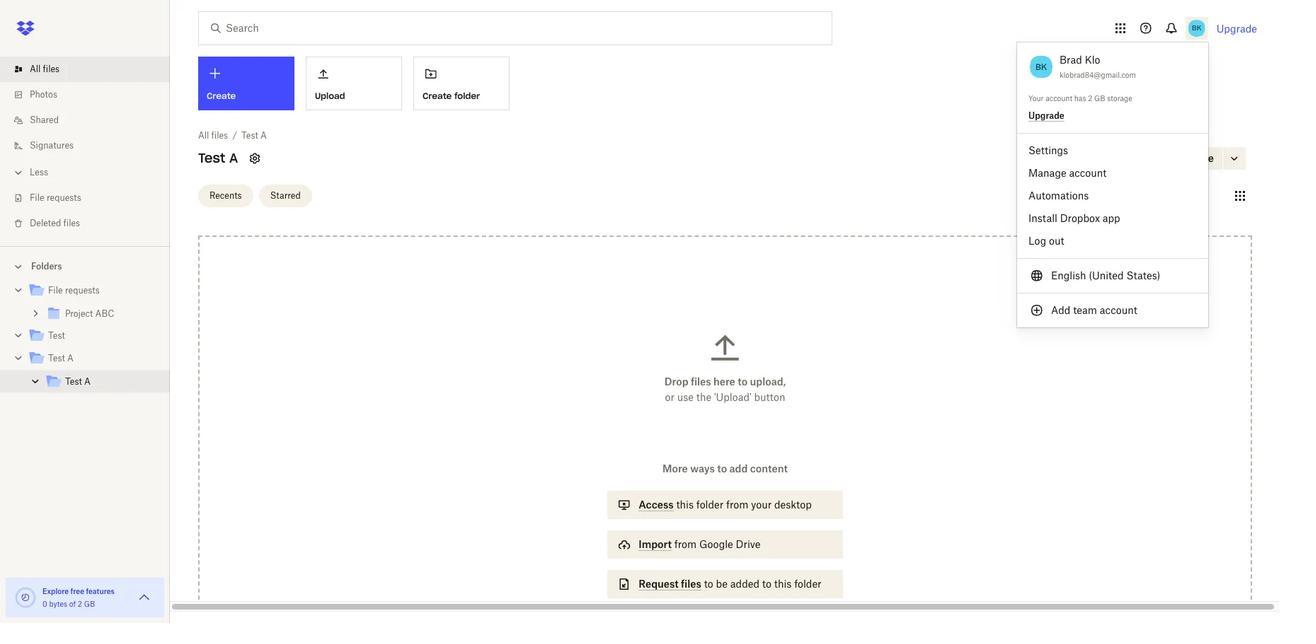 Task type: vqa. For each thing, say whether or not it's contained in the screenshot.
Closed button
no



Task type: locate. For each thing, give the bounding box(es) containing it.
files up the
[[691, 376, 711, 388]]

0 vertical spatial all files link
[[11, 57, 170, 82]]

english
[[1051, 270, 1086, 282]]

app
[[1103, 212, 1120, 224]]

gb right has
[[1094, 94, 1105, 103]]

file requests link up deleted files
[[11, 185, 170, 211]]

0 horizontal spatial 2
[[78, 600, 82, 609]]

all files link left /
[[198, 129, 228, 143]]

file down less
[[30, 193, 44, 203]]

add team account link
[[1017, 299, 1208, 322]]

0 vertical spatial requests
[[47, 193, 81, 203]]

request
[[639, 578, 679, 590]]

0 vertical spatial upgrade
[[1217, 22, 1257, 34]]

file requests up deleted files
[[30, 193, 81, 203]]

bk button
[[1028, 52, 1054, 81]]

0 vertical spatial file requests link
[[11, 185, 170, 211]]

1 vertical spatial all files link
[[198, 129, 228, 143]]

your
[[751, 499, 772, 511]]

0 vertical spatial account
[[1046, 94, 1072, 103]]

explore free features 0 bytes of 2 gb
[[42, 588, 115, 609]]

gb down "features"
[[84, 600, 95, 609]]

1 vertical spatial test a
[[48, 353, 74, 364]]

upgrade down your
[[1028, 110, 1064, 121]]

requests inside group
[[65, 285, 100, 296]]

0 horizontal spatial all
[[30, 64, 41, 74]]

manage account
[[1028, 167, 1107, 179]]

0 horizontal spatial folder
[[454, 90, 480, 101]]

dropbox image
[[11, 14, 40, 42]]

log out link
[[1017, 230, 1208, 253]]

2
[[1088, 94, 1092, 103], [78, 600, 82, 609]]

all for all files / test a
[[198, 130, 209, 141]]

1 vertical spatial 2
[[78, 600, 82, 609]]

1 horizontal spatial file
[[48, 285, 63, 296]]

file down folders
[[48, 285, 63, 296]]

folders button
[[0, 256, 170, 277]]

files right deleted
[[63, 218, 80, 229]]

all files link
[[11, 57, 170, 82], [198, 129, 228, 143]]

klo
[[1085, 54, 1100, 66]]

account menu image
[[1185, 17, 1208, 40]]

all up photos
[[30, 64, 41, 74]]

gb
[[1094, 94, 1105, 103], [84, 600, 95, 609]]

shared link
[[11, 108, 170, 133]]

to
[[738, 376, 748, 388], [717, 463, 727, 475], [704, 578, 713, 590], [762, 578, 772, 590]]

files inside drop files here to upload, or use the 'upload' button
[[691, 376, 711, 388]]

account down "settings" link
[[1069, 167, 1107, 179]]

this right the added
[[774, 578, 792, 590]]

0 vertical spatial test a link
[[241, 129, 267, 143]]

use
[[677, 391, 694, 403]]

requests
[[47, 193, 81, 203], [65, 285, 100, 296]]

1 horizontal spatial from
[[726, 499, 748, 511]]

1 vertical spatial file requests
[[48, 285, 100, 296]]

requests inside list
[[47, 193, 81, 203]]

add team account
[[1051, 304, 1137, 316]]

group
[[0, 277, 170, 403]]

0 horizontal spatial from
[[674, 539, 697, 551]]

google
[[699, 539, 733, 551]]

1 vertical spatial file
[[48, 285, 63, 296]]

to left add
[[717, 463, 727, 475]]

folder right create
[[454, 90, 480, 101]]

test a
[[198, 150, 238, 166], [48, 353, 74, 364], [65, 377, 91, 387]]

klobrad84@gmail.com
[[1060, 71, 1136, 79]]

1 horizontal spatial all
[[198, 130, 209, 141]]

files left /
[[211, 130, 228, 141]]

share
[[1185, 152, 1214, 164]]

create folder
[[423, 90, 480, 101]]

1 vertical spatial this
[[774, 578, 792, 590]]

this right access
[[676, 499, 694, 511]]

1 vertical spatial upgrade
[[1028, 110, 1064, 121]]

test a link
[[241, 129, 267, 143], [28, 350, 159, 369], [45, 373, 159, 392]]

folder
[[454, 90, 480, 101], [696, 499, 724, 511], [794, 578, 821, 590]]

you're the owner image
[[1083, 146, 1108, 171]]

1 vertical spatial all
[[198, 130, 209, 141]]

folders
[[31, 261, 62, 272]]

manage account link
[[1017, 162, 1208, 185]]

list
[[0, 48, 170, 246]]

1 vertical spatial account
[[1069, 167, 1107, 179]]

folder down 'ways'
[[696, 499, 724, 511]]

0 vertical spatial gb
[[1094, 94, 1105, 103]]

from left your
[[726, 499, 748, 511]]

0 vertical spatial from
[[726, 499, 748, 511]]

upgrade
[[1217, 22, 1257, 34], [1028, 110, 1064, 121]]

account left has
[[1046, 94, 1072, 103]]

file requests link
[[11, 185, 170, 211], [28, 282, 159, 301]]

all left /
[[198, 130, 209, 141]]

folder right the added
[[794, 578, 821, 590]]

requests up deleted files
[[47, 193, 81, 203]]

files left be
[[681, 578, 701, 590]]

1 horizontal spatial folder
[[696, 499, 724, 511]]

1 vertical spatial requests
[[65, 285, 100, 296]]

account
[[1046, 94, 1072, 103], [1069, 167, 1107, 179], [1100, 304, 1137, 316]]

free
[[71, 588, 84, 596]]

2 right of
[[78, 600, 82, 609]]

your
[[1028, 94, 1044, 103]]

0 horizontal spatial this
[[676, 499, 694, 511]]

files inside "more ways to add content" element
[[681, 578, 701, 590]]

file requests inside list
[[30, 193, 81, 203]]

1 horizontal spatial 2
[[1088, 94, 1092, 103]]

account right team
[[1100, 304, 1137, 316]]

file requests
[[30, 193, 81, 203], [48, 285, 100, 296]]

1 horizontal spatial this
[[774, 578, 792, 590]]

0 horizontal spatial file
[[30, 193, 44, 203]]

0 vertical spatial test a
[[198, 150, 238, 166]]

files inside list item
[[43, 64, 60, 74]]

2 right has
[[1088, 94, 1092, 103]]

more ways to add content
[[663, 463, 788, 475]]

all files list item
[[0, 57, 170, 82]]

requests down folders button
[[65, 285, 100, 296]]

2 horizontal spatial folder
[[794, 578, 821, 590]]

1 vertical spatial test a link
[[28, 350, 159, 369]]

1 horizontal spatial upgrade
[[1217, 22, 1257, 34]]

0 vertical spatial 2
[[1088, 94, 1092, 103]]

file requests down folders button
[[48, 285, 100, 296]]

all files link up shared link
[[11, 57, 170, 82]]

the
[[696, 391, 711, 403]]

create folder button
[[413, 57, 510, 110]]

upgrade right account menu "image"
[[1217, 22, 1257, 34]]

import from google drive
[[639, 539, 761, 551]]

1 horizontal spatial gb
[[1094, 94, 1105, 103]]

0 vertical spatial all
[[30, 64, 41, 74]]

added
[[730, 578, 760, 590]]

1 vertical spatial gb
[[84, 600, 95, 609]]

brad
[[1060, 54, 1082, 66]]

1 horizontal spatial all files link
[[198, 129, 228, 143]]

1 vertical spatial from
[[674, 539, 697, 551]]

from right import at bottom
[[674, 539, 697, 551]]

2 vertical spatial test a
[[65, 377, 91, 387]]

brad klo klobrad84@gmail.com
[[1060, 54, 1136, 79]]

install dropbox app
[[1028, 212, 1120, 224]]

explore
[[42, 588, 69, 596]]

all for all files
[[30, 64, 41, 74]]

1 vertical spatial file requests link
[[28, 282, 159, 301]]

be
[[716, 578, 728, 590]]

all inside list item
[[30, 64, 41, 74]]

recents
[[210, 190, 242, 201]]

0 vertical spatial file
[[30, 193, 44, 203]]

1 vertical spatial folder
[[696, 499, 724, 511]]

all
[[30, 64, 41, 74], [198, 130, 209, 141]]

folder inside button
[[454, 90, 480, 101]]

0 vertical spatial file requests
[[30, 193, 81, 203]]

content
[[750, 463, 788, 475]]

features
[[86, 588, 115, 596]]

choose a language: image
[[1028, 268, 1045, 285]]

automations
[[1028, 190, 1089, 202]]

from
[[726, 499, 748, 511], [674, 539, 697, 551]]

test
[[241, 130, 258, 141], [198, 150, 225, 166], [48, 331, 65, 341], [48, 353, 65, 364], [65, 377, 82, 387]]

a
[[261, 130, 267, 141], [229, 150, 238, 166], [67, 353, 74, 364], [84, 377, 91, 387]]

starred
[[270, 190, 301, 201]]

(united
[[1089, 270, 1124, 282]]

upload,
[[750, 376, 786, 388]]

files for deleted files
[[63, 218, 80, 229]]

files for all files / test a
[[211, 130, 228, 141]]

to right here
[[738, 376, 748, 388]]

log out
[[1028, 235, 1064, 247]]

install
[[1028, 212, 1057, 224]]

file requests link down folders button
[[28, 282, 159, 301]]

0 vertical spatial folder
[[454, 90, 480, 101]]

files up photos
[[43, 64, 60, 74]]

0 horizontal spatial gb
[[84, 600, 95, 609]]

file
[[30, 193, 44, 203], [48, 285, 63, 296]]



Task type: describe. For each thing, give the bounding box(es) containing it.
to left be
[[704, 578, 713, 590]]

team
[[1073, 304, 1097, 316]]

file inside list
[[30, 193, 44, 203]]

photos
[[30, 89, 57, 100]]

files for request files to be added to this folder
[[681, 578, 701, 590]]

dropbox
[[1060, 212, 1100, 224]]

share button
[[1161, 147, 1222, 170]]

test a for test a link to the middle
[[48, 353, 74, 364]]

2 vertical spatial test a link
[[45, 373, 159, 392]]

add
[[1051, 304, 1070, 316]]

manage
[[1028, 167, 1066, 179]]

button
[[754, 391, 785, 403]]

deleted
[[30, 218, 61, 229]]

settings link
[[1017, 139, 1208, 162]]

account for manage
[[1069, 167, 1107, 179]]

all files
[[30, 64, 60, 74]]

here
[[714, 376, 735, 388]]

starred button
[[259, 184, 312, 207]]

settings
[[1028, 144, 1068, 156]]

drop files here to upload, or use the 'upload' button
[[664, 376, 786, 403]]

less image
[[11, 166, 25, 180]]

drop
[[664, 376, 688, 388]]

upgrade button
[[1028, 110, 1064, 122]]

upgrade link
[[1217, 22, 1257, 34]]

out
[[1049, 235, 1064, 247]]

list containing all files
[[0, 48, 170, 246]]

gb inside explore free features 0 bytes of 2 gb
[[84, 600, 95, 609]]

log
[[1028, 235, 1046, 247]]

/
[[232, 130, 237, 141]]

files for all files
[[43, 64, 60, 74]]

to inside drop files here to upload, or use the 'upload' button
[[738, 376, 748, 388]]

0
[[42, 600, 47, 609]]

quota usage element
[[14, 587, 37, 609]]

import
[[639, 539, 672, 551]]

states)
[[1126, 270, 1160, 282]]

test link
[[28, 327, 159, 346]]

files for drop files here to upload, or use the 'upload' button
[[691, 376, 711, 388]]

english (united states) menu item
[[1017, 265, 1208, 287]]

less
[[30, 167, 48, 178]]

deleted files
[[30, 218, 80, 229]]

file requests inside group
[[48, 285, 100, 296]]

signatures
[[30, 140, 74, 151]]

more
[[663, 463, 688, 475]]

to right the added
[[762, 578, 772, 590]]

automations link
[[1017, 185, 1208, 207]]

access this folder from your desktop
[[639, 499, 812, 511]]

group containing file requests
[[0, 277, 170, 403]]

create
[[423, 90, 452, 101]]

access
[[639, 499, 674, 511]]

english (united states)
[[1051, 270, 1160, 282]]

your account has 2 gb storage
[[1028, 94, 1132, 103]]

bytes
[[49, 600, 67, 609]]

photos link
[[11, 82, 170, 108]]

recents button
[[198, 184, 253, 207]]

deleted files link
[[11, 211, 170, 236]]

ways
[[690, 463, 715, 475]]

'upload'
[[714, 391, 752, 403]]

0 horizontal spatial upgrade
[[1028, 110, 1064, 121]]

more ways to add content element
[[605, 462, 846, 624]]

add
[[729, 463, 748, 475]]

2 vertical spatial folder
[[794, 578, 821, 590]]

0 vertical spatial this
[[676, 499, 694, 511]]

storage
[[1107, 94, 1132, 103]]

or
[[665, 391, 674, 403]]

desktop
[[774, 499, 812, 511]]

all files / test a
[[198, 130, 267, 141]]

0 horizontal spatial all files link
[[11, 57, 170, 82]]

test a for the bottommost test a link
[[65, 377, 91, 387]]

request files to be added to this folder
[[639, 578, 821, 590]]

account for your
[[1046, 94, 1072, 103]]

drive
[[736, 539, 761, 551]]

bk
[[1036, 62, 1047, 72]]

signatures link
[[11, 133, 170, 159]]

has
[[1074, 94, 1086, 103]]

shared
[[30, 115, 59, 125]]

2 vertical spatial account
[[1100, 304, 1137, 316]]

of
[[69, 600, 76, 609]]

2 inside explore free features 0 bytes of 2 gb
[[78, 600, 82, 609]]



